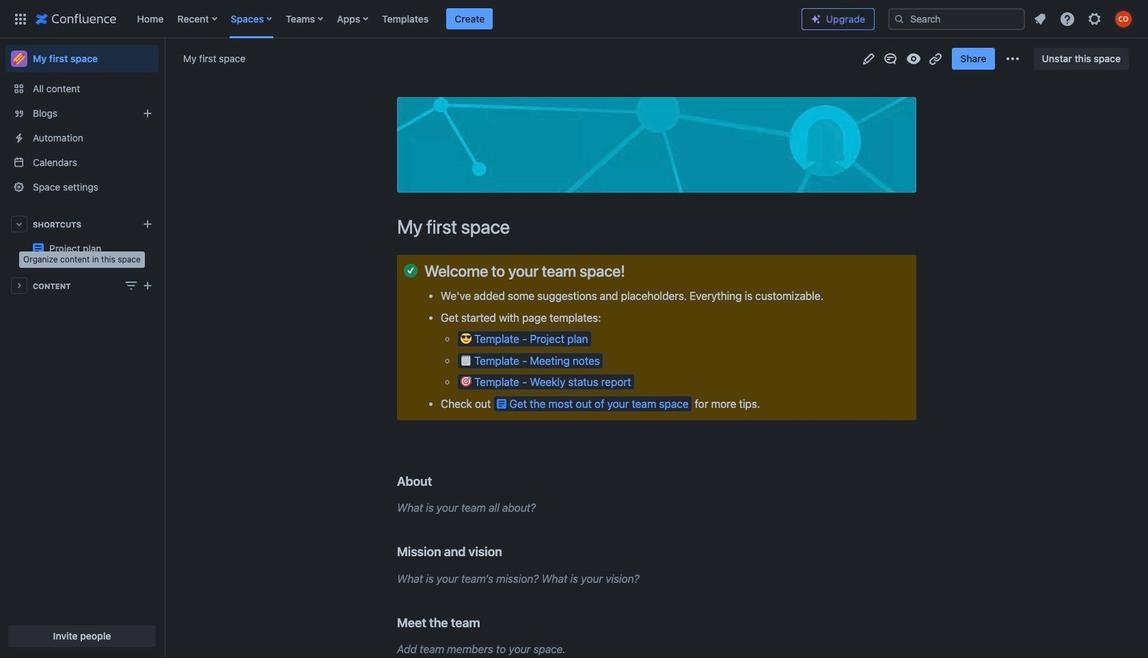 Task type: vqa. For each thing, say whether or not it's contained in the screenshot.
:sunglasses: image
yes



Task type: describe. For each thing, give the bounding box(es) containing it.
change view image
[[123, 278, 140, 294]]

:check_mark: image
[[404, 264, 418, 278]]

appswitcher icon image
[[12, 11, 29, 27]]

1 horizontal spatial copy image
[[479, 615, 495, 631]]

1 horizontal spatial copy image
[[624, 263, 641, 279]]

search image
[[894, 13, 905, 24]]

list for premium icon
[[1029, 6, 1141, 31]]

0 horizontal spatial copy image
[[501, 544, 518, 560]]

create a page image
[[140, 278, 156, 294]]

premium image
[[811, 14, 822, 25]]

Search field
[[889, 8, 1026, 30]]

edit this page image
[[861, 50, 878, 67]]

:notepad_spiral: image
[[461, 355, 472, 366]]

get the most out of your team space image
[[497, 398, 507, 409]]



Task type: locate. For each thing, give the bounding box(es) containing it.
collapse sidebar image
[[149, 45, 179, 72]]

create a blog image
[[140, 105, 156, 122]]

None search field
[[889, 8, 1026, 30]]

space element
[[0, 38, 164, 659]]

notification icon image
[[1033, 11, 1049, 27]]

global element
[[8, 0, 791, 38]]

settings icon image
[[1087, 11, 1104, 27]]

0 vertical spatial copy image
[[624, 263, 641, 279]]

1 vertical spatial copy image
[[479, 615, 495, 631]]

more actions image
[[1005, 50, 1021, 67]]

:notepad_spiral: image
[[461, 355, 472, 366]]

1 horizontal spatial list
[[1029, 6, 1141, 31]]

0 horizontal spatial list
[[130, 0, 791, 38]]

copy link image
[[928, 50, 945, 67]]

list for appswitcher icon
[[130, 0, 791, 38]]

add shortcut image
[[140, 216, 156, 233]]

list item inside list
[[447, 8, 493, 30]]

list item
[[447, 8, 493, 30]]

:sunglasses: image
[[461, 333, 472, 344], [461, 333, 472, 344]]

0 horizontal spatial copy image
[[431, 473, 447, 490]]

copy image
[[624, 263, 641, 279], [501, 544, 518, 560]]

template - project plan image
[[33, 243, 44, 254]]

copy image
[[431, 473, 447, 490], [479, 615, 495, 631]]

help icon image
[[1060, 11, 1076, 27]]

0 vertical spatial copy image
[[431, 473, 447, 490]]

more image
[[140, 241, 156, 258]]

stop watching image
[[906, 50, 923, 67]]

confluence image
[[36, 11, 117, 27], [36, 11, 117, 27]]

1 vertical spatial copy image
[[501, 544, 518, 560]]

banner
[[0, 0, 1149, 41]]

list
[[130, 0, 791, 38], [1029, 6, 1141, 31]]

:dart: image
[[461, 376, 472, 387], [461, 376, 472, 387]]



